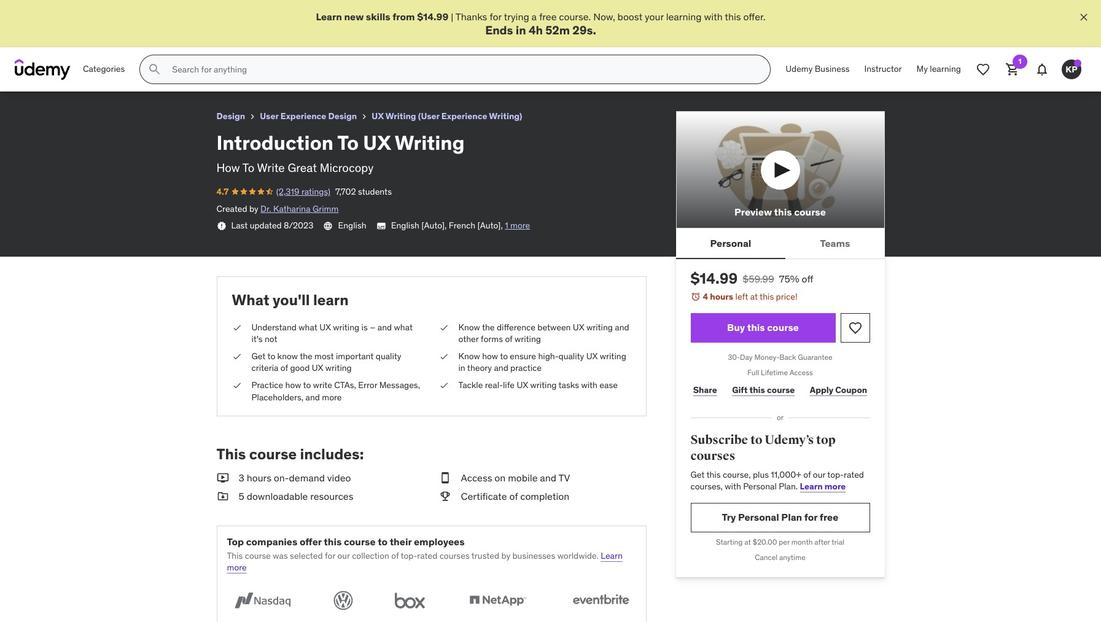 Task type: locate. For each thing, give the bounding box(es) containing it.
0 vertical spatial know
[[459, 322, 480, 333]]

1 more button
[[505, 220, 530, 232]]

experience right (user
[[442, 111, 488, 122]]

know inside know how to ensure high-quality ux writing in theory and practice
[[459, 351, 480, 362]]

learn
[[316, 10, 342, 23], [800, 481, 823, 492], [601, 551, 623, 562]]

created
[[217, 203, 247, 214]]

0 horizontal spatial 1
[[505, 220, 509, 231]]

$14.99 left |
[[417, 10, 449, 23]]

ux right between
[[573, 322, 585, 333]]

1 horizontal spatial $14.99
[[691, 269, 738, 288]]

quality inside get to know the most important quality criteria of good ux writing
[[376, 351, 402, 362]]

1 vertical spatial writing
[[395, 130, 465, 155]]

0 vertical spatial the
[[482, 322, 495, 333]]

at right left
[[751, 292, 758, 303]]

at left $20.00
[[745, 538, 751, 547]]

how for practice
[[285, 380, 301, 391]]

top
[[817, 433, 836, 448]]

1 vertical spatial hours
[[247, 472, 272, 484]]

small image up small icon
[[217, 471, 229, 485]]

1 horizontal spatial by
[[502, 551, 511, 562]]

user
[[260, 111, 279, 122]]

get up the criteria
[[252, 351, 266, 362]]

xsmall image left tackle
[[439, 380, 449, 392]]

to up microcopy
[[337, 130, 359, 155]]

1 quality from the left
[[376, 351, 402, 362]]

writing
[[333, 322, 360, 333], [587, 322, 613, 333], [515, 334, 541, 345], [600, 351, 627, 362], [326, 363, 352, 374], [531, 380, 557, 391]]

course up back
[[768, 322, 799, 334]]

kp link
[[1058, 55, 1087, 84]]

xsmall image for good
[[232, 351, 242, 363]]

business
[[815, 64, 850, 75]]

hours
[[710, 292, 734, 303], [247, 472, 272, 484]]

personal up $20.00
[[739, 511, 780, 524]]

courses
[[691, 449, 736, 464], [440, 551, 470, 562]]

this down $59.99
[[760, 292, 774, 303]]

free right a
[[539, 10, 557, 23]]

the up forms
[[482, 322, 495, 333]]

for down top companies offer this course to their employees
[[325, 551, 336, 562]]

the up good
[[300, 351, 313, 362]]

0 horizontal spatial our
[[338, 551, 350, 562]]

access up 'certificate'
[[461, 472, 493, 484]]

know
[[278, 351, 298, 362]]

writing inside get to know the most important quality criteria of good ux writing
[[326, 363, 352, 374]]

this up 3
[[217, 445, 246, 464]]

after
[[815, 538, 830, 547]]

to up the criteria
[[268, 351, 275, 362]]

know up other
[[459, 322, 480, 333]]

xsmall image
[[248, 112, 258, 122], [232, 351, 242, 363], [439, 351, 449, 363], [232, 380, 242, 392], [439, 380, 449, 392]]

price!
[[776, 292, 798, 303]]

more down top
[[227, 563, 247, 574]]

1 horizontal spatial our
[[813, 469, 826, 480]]

other
[[459, 334, 479, 345]]

for
[[490, 10, 502, 23], [805, 511, 818, 524], [325, 551, 336, 562]]

1 horizontal spatial for
[[490, 10, 502, 23]]

updated
[[250, 220, 282, 231]]

1 vertical spatial how
[[285, 380, 301, 391]]

2 horizontal spatial with
[[725, 481, 742, 492]]

apply coupon button
[[808, 378, 870, 403]]

1 vertical spatial $14.99
[[691, 269, 738, 288]]

of down their
[[392, 551, 399, 562]]

this inside learn new skills from $14.99 | thanks for trying a free course. now, boost your learning with this offer. ends in 4h 52m 29s .
[[725, 10, 741, 23]]

1 vertical spatial access
[[461, 472, 493, 484]]

by
[[249, 203, 259, 214], [502, 551, 511, 562]]

2 english from the left
[[391, 220, 420, 231]]

ux inside know how to ensure high-quality ux writing in theory and practice
[[587, 351, 598, 362]]

course down lifetime
[[768, 385, 795, 396]]

more right the ,
[[511, 220, 530, 231]]

experience
[[281, 111, 327, 122], [442, 111, 488, 122]]

preview this course button
[[676, 111, 885, 229]]

english right closed captions icon
[[391, 220, 420, 231]]

xsmall image left the practice
[[232, 380, 242, 392]]

access
[[790, 368, 814, 377], [461, 472, 493, 484]]

writing up ease at bottom
[[600, 351, 627, 362]]

1 horizontal spatial with
[[704, 10, 723, 23]]

0 vertical spatial hours
[[710, 292, 734, 303]]

trusted
[[472, 551, 500, 562]]

day
[[741, 353, 753, 362]]

get this course, plus 11,000+ of our top-rated courses, with personal plan.
[[691, 469, 865, 492]]

1 horizontal spatial what
[[394, 322, 413, 333]]

1 vertical spatial for
[[805, 511, 818, 524]]

xsmall image left other
[[439, 322, 449, 334]]

learn more down employees
[[227, 551, 623, 574]]

courses down "subscribe"
[[691, 449, 736, 464]]

1 vertical spatial our
[[338, 551, 350, 562]]

course up teams
[[795, 206, 826, 218]]

in down trying on the left
[[516, 23, 526, 38]]

created by dr. katharina grimm
[[217, 203, 339, 214]]

xsmall image left "it's"
[[232, 322, 242, 334]]

our
[[813, 469, 826, 480], [338, 551, 350, 562]]

and down write
[[306, 392, 320, 403]]

rated
[[844, 469, 865, 480], [417, 551, 438, 562]]

microcopy
[[320, 161, 374, 175]]

in left theory on the left of page
[[459, 363, 466, 374]]

0 horizontal spatial quality
[[376, 351, 402, 362]]

learn right plan. on the right of the page
[[800, 481, 823, 492]]

1 vertical spatial rated
[[417, 551, 438, 562]]

course,
[[723, 469, 751, 480]]

7,702
[[336, 186, 356, 197]]

0 horizontal spatial what
[[299, 322, 318, 333]]

0 horizontal spatial in
[[459, 363, 466, 374]]

apply coupon
[[810, 385, 868, 396]]

access inside 30-day money-back guarantee full lifetime access
[[790, 368, 814, 377]]

xsmall image for last updated 8/2023
[[217, 221, 226, 231]]

1 horizontal spatial in
[[516, 23, 526, 38]]

0 vertical spatial by
[[249, 203, 259, 214]]

xsmall image for know the difference between ux writing and other forms of writing
[[439, 322, 449, 334]]

1 right the ,
[[505, 220, 509, 231]]

design left user
[[217, 111, 245, 122]]

with down course,
[[725, 481, 742, 492]]

life
[[503, 380, 515, 391]]

(2,319 ratings)
[[276, 186, 331, 197]]

write
[[313, 380, 332, 391]]

trying
[[504, 10, 530, 23]]

30-
[[728, 353, 741, 362]]

and
[[378, 322, 392, 333], [615, 322, 630, 333], [494, 363, 509, 374], [306, 392, 320, 403], [540, 472, 557, 484]]

ux inside know the difference between ux writing and other forms of writing
[[573, 322, 585, 333]]

writing up ctas,
[[326, 363, 352, 374]]

volkswagen image
[[330, 589, 357, 613]]

ux right high-
[[587, 351, 598, 362]]

to
[[337, 130, 359, 155], [243, 161, 255, 175]]

and up real-
[[494, 363, 509, 374]]

0 vertical spatial personal
[[711, 237, 752, 249]]

learn left new
[[316, 10, 342, 23]]

1 horizontal spatial quality
[[559, 351, 585, 362]]

$14.99
[[417, 10, 449, 23], [691, 269, 738, 288]]

get inside get this course, plus 11,000+ of our top-rated courses, with personal plan.
[[691, 469, 705, 480]]

0 horizontal spatial the
[[300, 351, 313, 362]]

free inside learn new skills from $14.99 | thanks for trying a free course. now, boost your learning with this offer. ends in 4h 52m 29s .
[[539, 10, 557, 23]]

get inside get to know the most important quality criteria of good ux writing
[[252, 351, 266, 362]]

0 horizontal spatial to
[[243, 161, 255, 175]]

udemy's
[[765, 433, 814, 448]]

more down write
[[322, 392, 342, 403]]

by left dr. at the top
[[249, 203, 259, 214]]

know for forms
[[459, 322, 480, 333]]

0 vertical spatial rated
[[844, 469, 865, 480]]

1 horizontal spatial rated
[[844, 469, 865, 480]]

this for this course was selected for our collection of top-rated courses trusted by businesses worldwide.
[[227, 551, 243, 562]]

1 vertical spatial learn more link
[[227, 551, 623, 574]]

1 vertical spatial learn
[[800, 481, 823, 492]]

xsmall image
[[360, 112, 369, 122], [217, 221, 226, 231], [232, 322, 242, 334], [439, 322, 449, 334]]

writing inside know how to ensure high-quality ux writing in theory and practice
[[600, 351, 627, 362]]

quality up messages, on the bottom of the page
[[376, 351, 402, 362]]

0 horizontal spatial $14.99
[[417, 10, 449, 23]]

2 vertical spatial learn
[[601, 551, 623, 562]]

xsmall image for more
[[232, 380, 242, 392]]

in inside learn new skills from $14.99 | thanks for trying a free course. now, boost your learning with this offer. ends in 4h 52m 29s .
[[516, 23, 526, 38]]

learn inside 'learn more'
[[601, 551, 623, 562]]

last
[[231, 220, 248, 231]]

2 vertical spatial for
[[325, 551, 336, 562]]

learning right your
[[666, 10, 702, 23]]

tab list
[[676, 229, 885, 260]]

how inside know how to ensure high-quality ux writing in theory and practice
[[483, 351, 498, 362]]

1 left notifications image at the top right of the page
[[1019, 57, 1022, 66]]

this inside 'button'
[[775, 206, 792, 218]]

by right trusted
[[502, 551, 511, 562]]

0 horizontal spatial learning
[[666, 10, 702, 23]]

this up courses,
[[707, 469, 721, 480]]

–
[[370, 322, 376, 333]]

1 horizontal spatial to
[[337, 130, 359, 155]]

to right how
[[243, 161, 255, 175]]

0 horizontal spatial hours
[[247, 472, 272, 484]]

personal down plus
[[744, 481, 777, 492]]

learn
[[313, 291, 349, 310]]

xsmall image for theory
[[439, 351, 449, 363]]

ux up microcopy
[[363, 130, 391, 155]]

alarm image
[[691, 292, 701, 302]]

writing
[[386, 111, 416, 122], [395, 130, 465, 155]]

this inside get this course, plus 11,000+ of our top-rated courses, with personal plan.
[[707, 469, 721, 480]]

month
[[792, 538, 813, 547]]

udemy image
[[15, 59, 71, 80]]

get for get this course, plus 11,000+ of our top-rated courses, with personal plan.
[[691, 469, 705, 480]]

ux inside introduction to ux writing how to write great microcopy
[[363, 130, 391, 155]]

ux inside understand what ux writing is – and what it's not
[[320, 322, 331, 333]]

ux down most
[[312, 363, 323, 374]]

1 vertical spatial this
[[227, 551, 243, 562]]

1 horizontal spatial top-
[[828, 469, 844, 480]]

to left ensure
[[500, 351, 508, 362]]

to
[[268, 351, 275, 362], [500, 351, 508, 362], [303, 380, 311, 391], [751, 433, 763, 448], [378, 536, 388, 548]]

1 horizontal spatial the
[[482, 322, 495, 333]]

1 horizontal spatial design
[[328, 111, 357, 122]]

to left their
[[378, 536, 388, 548]]

for right plan
[[805, 511, 818, 524]]

1 english from the left
[[338, 220, 367, 231]]

1 horizontal spatial learn more
[[800, 481, 846, 492]]

2 vertical spatial with
[[725, 481, 742, 492]]

close image
[[1078, 11, 1091, 23]]

ux writing (user experience writing)
[[372, 111, 523, 122]]

1 horizontal spatial how
[[483, 351, 498, 362]]

and left tv
[[540, 472, 557, 484]]

of down difference
[[505, 334, 513, 345]]

1 vertical spatial get
[[691, 469, 705, 480]]

ux
[[372, 111, 384, 122], [363, 130, 391, 155], [320, 322, 331, 333], [573, 322, 585, 333], [587, 351, 598, 362], [312, 363, 323, 374], [517, 380, 529, 391]]

eventbrite image
[[566, 589, 636, 613]]

learn more link
[[800, 481, 846, 492], [227, 551, 623, 574]]

1 vertical spatial free
[[820, 511, 839, 524]]

0 vertical spatial with
[[704, 10, 723, 23]]

of right 11,000+
[[804, 469, 811, 480]]

small image left on
[[439, 471, 451, 485]]

0 vertical spatial learn
[[316, 10, 342, 23]]

you'll
[[273, 291, 310, 310]]

dr.
[[261, 203, 271, 214]]

on
[[495, 472, 506, 484]]

anytime
[[780, 553, 806, 562]]

0 vertical spatial learn more link
[[800, 481, 846, 492]]

design up introduction to ux writing how to write great microcopy
[[328, 111, 357, 122]]

know inside know the difference between ux writing and other forms of writing
[[459, 322, 480, 333]]

1 know from the top
[[459, 322, 480, 333]]

and right –
[[378, 322, 392, 333]]

1 horizontal spatial learn
[[601, 551, 623, 562]]

learn for subscribe to udemy's top courses
[[800, 481, 823, 492]]

access down back
[[790, 368, 814, 377]]

learn more link for top companies offer this course to their employees
[[227, 551, 623, 574]]

4 hours left at this price!
[[703, 292, 798, 303]]

get
[[252, 351, 266, 362], [691, 469, 705, 480]]

students
[[358, 186, 392, 197]]

2 horizontal spatial learn
[[800, 481, 823, 492]]

2 design from the left
[[328, 111, 357, 122]]

0 horizontal spatial access
[[461, 472, 493, 484]]

user experience design
[[260, 111, 357, 122]]

design link
[[217, 109, 245, 124]]

1 horizontal spatial learn more link
[[800, 481, 846, 492]]

0 horizontal spatial english
[[338, 220, 367, 231]]

small image
[[217, 490, 229, 504]]

1 horizontal spatial experience
[[442, 111, 488, 122]]

1 horizontal spatial courses
[[691, 449, 736, 464]]

personal inside "button"
[[711, 237, 752, 249]]

to inside the practice how to write ctas, error messages, placeholders, and more
[[303, 380, 311, 391]]

free up after
[[820, 511, 839, 524]]

ux right "life"
[[517, 380, 529, 391]]

1 vertical spatial in
[[459, 363, 466, 374]]

0 vertical spatial our
[[813, 469, 826, 480]]

demand
[[289, 472, 325, 484]]

0 vertical spatial writing
[[386, 111, 416, 122]]

0 vertical spatial $14.99
[[417, 10, 449, 23]]

how down good
[[285, 380, 301, 391]]

xsmall image left last at top left
[[217, 221, 226, 231]]

2 what from the left
[[394, 322, 413, 333]]

1 horizontal spatial hours
[[710, 292, 734, 303]]

0 horizontal spatial how
[[285, 380, 301, 391]]

ease
[[600, 380, 618, 391]]

courses down employees
[[440, 551, 470, 562]]

quality inside know how to ensure high-quality ux writing in theory and practice
[[559, 351, 585, 362]]

this inside button
[[748, 322, 765, 334]]

buy
[[728, 322, 745, 334]]

1 horizontal spatial english
[[391, 220, 420, 231]]

our right 11,000+
[[813, 469, 826, 480]]

free
[[539, 10, 557, 23], [820, 511, 839, 524]]

how inside the practice how to write ctas, error messages, placeholders, and more
[[285, 380, 301, 391]]

design inside user experience design link
[[328, 111, 357, 122]]

1 vertical spatial learning
[[931, 64, 962, 75]]

0 vertical spatial this
[[217, 445, 246, 464]]

english right course language image at top left
[[338, 220, 367, 231]]

1 vertical spatial personal
[[744, 481, 777, 492]]

of down know
[[281, 363, 288, 374]]

plan
[[782, 511, 803, 524]]

personal down the preview
[[711, 237, 752, 249]]

know up theory on the left of page
[[459, 351, 480, 362]]

1 horizontal spatial 1
[[1019, 57, 1022, 66]]

0 vertical spatial in
[[516, 23, 526, 38]]

$14.99 up 4
[[691, 269, 738, 288]]

1 vertical spatial to
[[243, 161, 255, 175]]

0 horizontal spatial learn
[[316, 10, 342, 23]]

write
[[257, 161, 285, 175]]

0 vertical spatial get
[[252, 351, 266, 362]]

with inside get this course, plus 11,000+ of our top-rated courses, with personal plan.
[[725, 481, 742, 492]]

course
[[795, 206, 826, 218], [768, 322, 799, 334], [768, 385, 795, 396], [249, 445, 297, 464], [344, 536, 376, 548], [245, 551, 271, 562]]

writing inside introduction to ux writing how to write great microcopy
[[395, 130, 465, 155]]

[auto], french
[[422, 220, 476, 231]]

dr. katharina grimm link
[[261, 203, 339, 214]]

learn right worldwide.
[[601, 551, 623, 562]]

0 vertical spatial how
[[483, 351, 498, 362]]

and up ease at bottom
[[615, 322, 630, 333]]

from
[[393, 10, 415, 23]]

this left offer.
[[725, 10, 741, 23]]

error
[[358, 380, 378, 391]]

certificate
[[461, 491, 507, 503]]

learning inside learn new skills from $14.99 | thanks for trying a free course. now, boost your learning with this offer. ends in 4h 52m 29s .
[[666, 10, 702, 23]]

ux down learn
[[320, 322, 331, 333]]

real-
[[485, 380, 503, 391]]

starting at $20.00 per month after trial cancel anytime
[[717, 538, 845, 562]]

1 vertical spatial with
[[582, 380, 598, 391]]

practice
[[252, 380, 283, 391]]

get up courses,
[[691, 469, 705, 480]]

0 vertical spatial for
[[490, 10, 502, 23]]

writing right between
[[587, 322, 613, 333]]

small image
[[217, 471, 229, 485], [439, 471, 451, 485], [439, 490, 451, 504]]

courses inside subscribe to udemy's top courses
[[691, 449, 736, 464]]

to left write
[[303, 380, 311, 391]]

of inside get this course, plus 11,000+ of our top-rated courses, with personal plan.
[[804, 469, 811, 480]]

1 experience from the left
[[281, 111, 327, 122]]

0 vertical spatial courses
[[691, 449, 736, 464]]

box image
[[389, 589, 430, 613]]

2 know from the top
[[459, 351, 480, 362]]

you have alerts image
[[1075, 60, 1082, 67]]

0 vertical spatial learning
[[666, 10, 702, 23]]

trial
[[832, 538, 845, 547]]

7,702 students
[[336, 186, 392, 197]]

this down top
[[227, 551, 243, 562]]

0 vertical spatial access
[[790, 368, 814, 377]]

with left ease at bottom
[[582, 380, 598, 391]]

1 vertical spatial the
[[300, 351, 313, 362]]

top- down top
[[828, 469, 844, 480]]

buy this course
[[728, 322, 799, 334]]

good
[[290, 363, 310, 374]]

0 horizontal spatial design
[[217, 111, 245, 122]]

75%
[[780, 273, 800, 285]]

0 horizontal spatial learn more link
[[227, 551, 623, 574]]

to inside know how to ensure high-quality ux writing in theory and practice
[[500, 351, 508, 362]]

2 quality from the left
[[559, 351, 585, 362]]

money-
[[755, 353, 780, 362]]

1 vertical spatial know
[[459, 351, 480, 362]]

what down you'll
[[299, 322, 318, 333]]

with left offer.
[[704, 10, 723, 23]]

learn more link down employees
[[227, 551, 623, 574]]

0 vertical spatial learn more
[[800, 481, 846, 492]]

0 horizontal spatial learn more
[[227, 551, 623, 574]]

0 vertical spatial free
[[539, 10, 557, 23]]

personal button
[[676, 229, 786, 258]]

1 horizontal spatial access
[[790, 368, 814, 377]]

writing left (user
[[386, 111, 416, 122]]

wishlist image
[[976, 62, 991, 77]]

ratings)
[[302, 186, 331, 197]]

the inside get to know the most important quality criteria of good ux writing
[[300, 351, 313, 362]]

Search for anything text field
[[170, 59, 756, 80]]

experience right user
[[281, 111, 327, 122]]

1 horizontal spatial free
[[820, 511, 839, 524]]

1 vertical spatial learn more
[[227, 551, 623, 574]]

how up theory on the left of page
[[483, 351, 498, 362]]



Task type: vqa. For each thing, say whether or not it's contained in the screenshot.
1st 'Carousel' element from the bottom
no



Task type: describe. For each thing, give the bounding box(es) containing it.
of inside know the difference between ux writing and other forms of writing
[[505, 334, 513, 345]]

in inside know how to ensure high-quality ux writing in theory and practice
[[459, 363, 466, 374]]

shopping cart with 1 item image
[[1006, 62, 1021, 77]]

not
[[265, 334, 277, 345]]

0 horizontal spatial courses
[[440, 551, 470, 562]]

lifetime
[[761, 368, 788, 377]]

boost
[[618, 10, 643, 23]]

ux writing (user experience writing) link
[[372, 109, 523, 124]]

3
[[239, 472, 244, 484]]

how
[[217, 161, 240, 175]]

ux inside get to know the most important quality criteria of good ux writing
[[312, 363, 323, 374]]

learn more for subscribe to udemy's top courses
[[800, 481, 846, 492]]

top- inside get this course, plus 11,000+ of our top-rated courses, with personal plan.
[[828, 469, 844, 480]]

1 vertical spatial by
[[502, 551, 511, 562]]

know the difference between ux writing and other forms of writing
[[459, 322, 630, 345]]

rated inside get this course, plus 11,000+ of our top-rated courses, with personal plan.
[[844, 469, 865, 480]]

5
[[239, 491, 244, 503]]

to inside get to know the most important quality criteria of good ux writing
[[268, 351, 275, 362]]

now,
[[594, 10, 616, 23]]

preview this course
[[735, 206, 826, 218]]

our inside get this course, plus 11,000+ of our top-rated courses, with personal plan.
[[813, 469, 826, 480]]

their
[[390, 536, 412, 548]]

the inside know the difference between ux writing and other forms of writing
[[482, 322, 495, 333]]

netapp image
[[463, 589, 533, 613]]

,
[[501, 220, 503, 231]]

0 horizontal spatial top-
[[401, 551, 417, 562]]

courses,
[[691, 481, 723, 492]]

of inside get to know the most important quality criteria of good ux writing
[[281, 363, 288, 374]]

small image left 'certificate'
[[439, 490, 451, 504]]

gift this course link
[[730, 378, 798, 403]]

more inside the practice how to write ctas, error messages, placeholders, and more
[[322, 392, 342, 403]]

what you'll learn
[[232, 291, 349, 310]]

subscribe
[[691, 433, 749, 448]]

hours for 3
[[247, 472, 272, 484]]

small image for certificate of completion
[[439, 471, 451, 485]]

left
[[736, 292, 749, 303]]

5 downloadable resources
[[239, 491, 354, 503]]

$14.99 $59.99 75% off
[[691, 269, 814, 288]]

this for this course includes:
[[217, 445, 246, 464]]

learn more for top companies offer this course to their employees
[[227, 551, 623, 574]]

course.
[[559, 10, 591, 23]]

english for english [auto], french [auto] , 1 more
[[391, 220, 420, 231]]

katharina
[[273, 203, 311, 214]]

tasks
[[559, 380, 580, 391]]

0 vertical spatial at
[[751, 292, 758, 303]]

(2,319
[[276, 186, 300, 197]]

0 horizontal spatial by
[[249, 203, 259, 214]]

udemy
[[786, 64, 813, 75]]

wishlist image
[[848, 321, 863, 336]]

is
[[362, 322, 368, 333]]

this right gift
[[750, 385, 766, 396]]

0 horizontal spatial for
[[325, 551, 336, 562]]

writing inside understand what ux writing is – and what it's not
[[333, 322, 360, 333]]

4.7
[[217, 186, 229, 197]]

with inside learn new skills from $14.99 | thanks for trying a free course. now, boost your learning with this offer. ends in 4h 52m 29s .
[[704, 10, 723, 23]]

try personal plan for free link
[[691, 503, 870, 533]]

understand
[[252, 322, 297, 333]]

1 design from the left
[[217, 111, 245, 122]]

$14.99 inside learn new skills from $14.99 | thanks for trying a free course. now, boost your learning with this offer. ends in 4h 52m 29s .
[[417, 10, 449, 23]]

4
[[703, 292, 709, 303]]

how for know
[[483, 351, 498, 362]]

8/2023
[[284, 220, 314, 231]]

placeholders,
[[252, 392, 304, 403]]

understand what ux writing is – and what it's not
[[252, 322, 413, 345]]

course up on-
[[249, 445, 297, 464]]

learn new skills from $14.99 | thanks for trying a free course. now, boost your learning with this offer. ends in 4h 52m 29s .
[[316, 10, 766, 38]]

this right the offer
[[324, 536, 342, 548]]

writing down know how to ensure high-quality ux writing in theory and practice
[[531, 380, 557, 391]]

2 vertical spatial personal
[[739, 511, 780, 524]]

or
[[777, 413, 784, 422]]

completion
[[521, 491, 570, 503]]

introduction
[[217, 130, 334, 155]]

course up collection
[[344, 536, 376, 548]]

selected
[[290, 551, 323, 562]]

high-
[[539, 351, 559, 362]]

tab list containing personal
[[676, 229, 885, 260]]

30-day money-back guarantee full lifetime access
[[728, 353, 833, 377]]

teams
[[821, 237, 851, 249]]

worldwide.
[[558, 551, 599, 562]]

and inside know the difference between ux writing and other forms of writing
[[615, 322, 630, 333]]

2 experience from the left
[[442, 111, 488, 122]]

share button
[[691, 378, 720, 403]]

starting
[[717, 538, 743, 547]]

between
[[538, 322, 571, 333]]

2 horizontal spatial for
[[805, 511, 818, 524]]

xsmall image left user
[[248, 112, 258, 122]]

0 vertical spatial to
[[337, 130, 359, 155]]

back
[[780, 353, 797, 362]]

udemy business
[[786, 64, 850, 75]]

resources
[[310, 491, 354, 503]]

at inside "starting at $20.00 per month after trial cancel anytime"
[[745, 538, 751, 547]]

writing down difference
[[515, 334, 541, 345]]

xsmall image up introduction to ux writing how to write great microcopy
[[360, 112, 369, 122]]

0 horizontal spatial with
[[582, 380, 598, 391]]

(user
[[418, 111, 440, 122]]

hours for 4
[[710, 292, 734, 303]]

1 what from the left
[[299, 322, 318, 333]]

1 vertical spatial 1
[[505, 220, 509, 231]]

user experience design link
[[260, 109, 357, 124]]

get for get to know the most important quality criteria of good ux writing
[[252, 351, 266, 362]]

plus
[[753, 469, 769, 480]]

of down access on mobile and tv
[[510, 491, 518, 503]]

practice how to write ctas, error messages, placeholders, and more
[[252, 380, 420, 403]]

learn more link for subscribe to udemy's top courses
[[800, 481, 846, 492]]

more right plan. on the right of the page
[[825, 481, 846, 492]]

$20.00
[[753, 538, 778, 547]]

collection
[[352, 551, 390, 562]]

learn inside learn new skills from $14.99 | thanks for trying a free course. now, boost your learning with this offer. ends in 4h 52m 29s .
[[316, 10, 342, 23]]

my learning
[[917, 64, 962, 75]]

new
[[344, 10, 364, 23]]

course inside 'button'
[[795, 206, 826, 218]]

0 horizontal spatial rated
[[417, 551, 438, 562]]

tv
[[559, 472, 570, 484]]

learn for top companies offer this course to their employees
[[601, 551, 623, 562]]

full
[[748, 368, 760, 377]]

ux left (user
[[372, 111, 384, 122]]

notifications image
[[1035, 62, 1050, 77]]

know for in
[[459, 351, 480, 362]]

course inside button
[[768, 322, 799, 334]]

closed captions image
[[376, 221, 386, 231]]

messages,
[[380, 380, 420, 391]]

course language image
[[323, 221, 333, 231]]

xsmall image for understand what ux writing is – and what it's not
[[232, 322, 242, 334]]

1 horizontal spatial learning
[[931, 64, 962, 75]]

small image for 5 downloadable resources
[[217, 471, 229, 485]]

english for english
[[338, 220, 367, 231]]

buy this course button
[[691, 313, 836, 343]]

preview
[[735, 206, 772, 218]]

personal inside get this course, plus 11,000+ of our top-rated courses, with personal plan.
[[744, 481, 777, 492]]

teams button
[[786, 229, 885, 258]]

a
[[532, 10, 537, 23]]

and inside know how to ensure high-quality ux writing in theory and practice
[[494, 363, 509, 374]]

most
[[315, 351, 334, 362]]

ensure
[[510, 351, 536, 362]]

for inside learn new skills from $14.99 | thanks for trying a free course. now, boost your learning with this offer. ends in 4h 52m 29s .
[[490, 10, 502, 23]]

and inside the practice how to write ctas, error messages, placeholders, and more
[[306, 392, 320, 403]]

and inside understand what ux writing is – and what it's not
[[378, 322, 392, 333]]

thanks
[[456, 10, 488, 23]]

offer
[[300, 536, 322, 548]]

0 vertical spatial 1
[[1019, 57, 1022, 66]]

get to know the most important quality criteria of good ux writing
[[252, 351, 402, 374]]

instructor link
[[858, 55, 910, 84]]

.
[[593, 23, 597, 38]]

instructor
[[865, 64, 902, 75]]

video
[[327, 472, 351, 484]]

tackle real-life ux writing tasks with ease
[[459, 380, 618, 391]]

know how to ensure high-quality ux writing in theory and practice
[[459, 351, 627, 374]]

my learning link
[[910, 55, 969, 84]]

course down companies
[[245, 551, 271, 562]]

11,000+
[[771, 469, 802, 480]]

nasdaq image
[[227, 589, 298, 613]]

4h 52m 29s
[[529, 23, 593, 38]]

try
[[722, 511, 736, 524]]

submit search image
[[148, 62, 162, 77]]

to inside subscribe to udemy's top courses
[[751, 433, 763, 448]]

$59.99
[[743, 273, 775, 285]]



